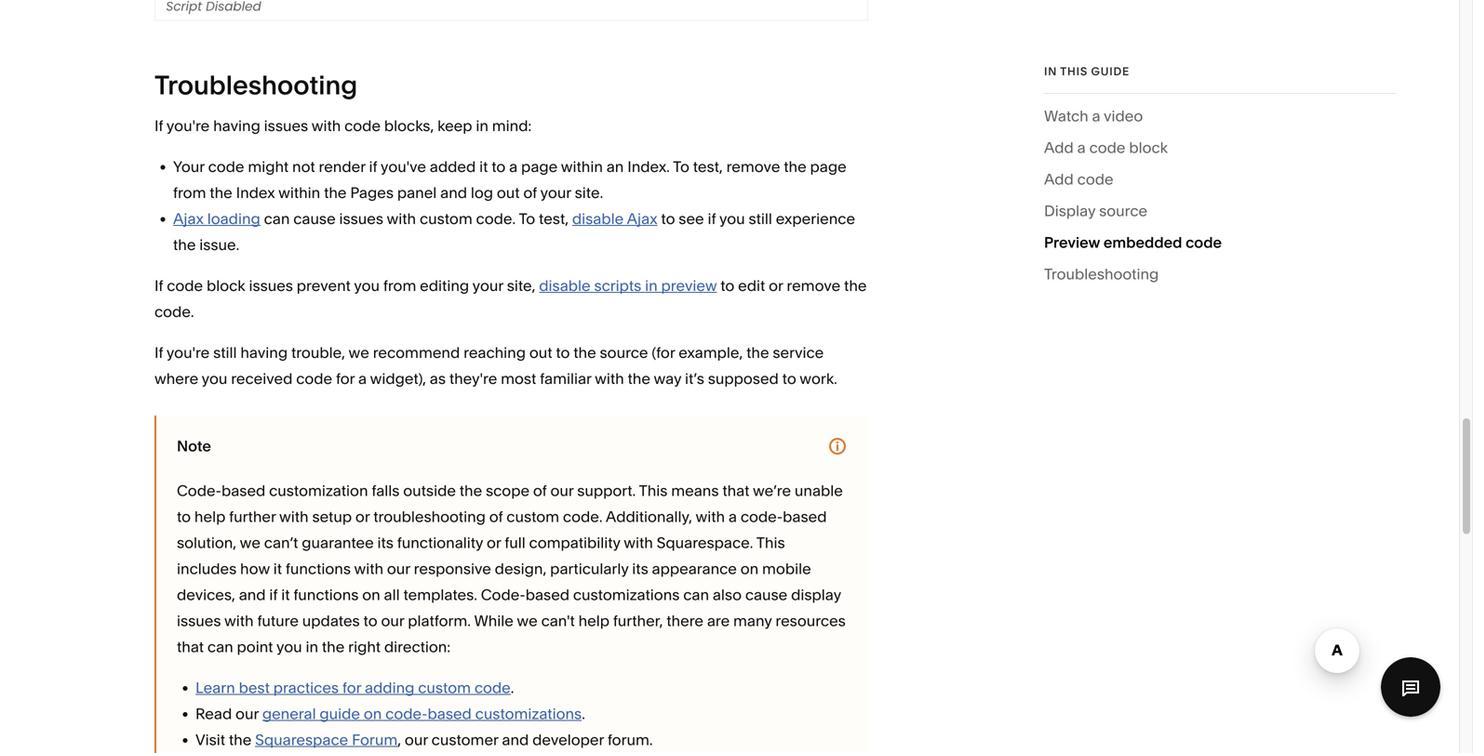 Task type: locate. For each thing, give the bounding box(es) containing it.
it up log
[[479, 158, 488, 176]]

code- inside code-based customization falls outside the scope of our support. this means that we're unable to help further with setup or troubleshooting of custom code. additionally, with a code-based solution, we can't guarantee its functionality or full compatibility with squarespace. this includes how it functions with our responsive design, particularly its appearance on mobile devices, and if it functions on all templates. code-based customizations can also cause display issues with future updates to our platform. while we can't help further, there are many resources that can point you in the right direction:
[[741, 508, 783, 526]]

1 vertical spatial customizations
[[475, 705, 582, 723]]

forum.
[[608, 731, 653, 749]]

1 horizontal spatial out
[[529, 344, 552, 362]]

in right keep
[[476, 117, 489, 135]]

code- down the "we're"
[[741, 508, 783, 526]]

out right log
[[497, 184, 520, 202]]

1 horizontal spatial this
[[756, 534, 785, 552]]

0 vertical spatial help
[[194, 508, 226, 526]]

1 horizontal spatial source
[[1099, 202, 1148, 220]]

and right the customer
[[502, 731, 529, 749]]

and inside learn best practices for adding custom code . read our general guide on code-based customizations . visit the squarespace forum , our customer and developer forum.
[[502, 731, 529, 749]]

functions down guarantee
[[286, 560, 351, 578]]

0 vertical spatial we
[[349, 344, 369, 362]]

1 vertical spatial if
[[708, 210, 716, 228]]

1 vertical spatial on
[[362, 586, 380, 604]]

page
[[521, 158, 558, 176], [810, 158, 847, 176]]

of
[[523, 184, 537, 202], [533, 482, 547, 500], [489, 508, 503, 526]]

1 vertical spatial you're
[[166, 344, 210, 362]]

if inside to see if you still experience the issue.
[[708, 210, 716, 228]]

source inside 'link'
[[1099, 202, 1148, 220]]

0 vertical spatial custom
[[420, 210, 473, 228]]

can left point
[[207, 638, 233, 656]]

for
[[336, 370, 355, 388], [342, 679, 361, 697]]

code up render at top
[[344, 117, 381, 135]]

with up can't
[[279, 508, 309, 526]]

scripts
[[594, 277, 641, 295]]

of inside your code might not render if you've added it to a page within an index. to test, remove the page from the index within the pages panel and log out of your site.
[[523, 184, 537, 202]]

0 vertical spatial cause
[[293, 210, 336, 228]]

that up "learn"
[[177, 638, 204, 656]]

in this guide
[[1044, 65, 1130, 78]]

1 vertical spatial out
[[529, 344, 552, 362]]

issues left prevent
[[249, 277, 293, 295]]

if up pages
[[369, 158, 377, 176]]

you're inside if you're still having trouble, we recommend reaching out to the source (for example, the service where you received code for a widget), as they're most familiar with the way it's supposed to work.
[[166, 344, 210, 362]]

remove right edit
[[787, 277, 841, 295]]

your
[[540, 184, 571, 202], [472, 277, 503, 295]]

visit
[[195, 731, 225, 749]]

0 vertical spatial code.
[[476, 210, 516, 228]]

guide
[[1091, 65, 1130, 78], [320, 705, 360, 723]]

and down how
[[239, 586, 266, 604]]

issues inside code-based customization falls outside the scope of our support. this means that we're unable to help further with setup or troubleshooting of custom code. additionally, with a code-based solution, we can't guarantee its functionality or full compatibility with squarespace. this includes how it functions with our responsive design, particularly its appearance on mobile devices, and if it functions on all templates. code-based customizations can also cause display issues with future updates to our platform. while we can't help further, there are many resources that can point you in the right direction:
[[177, 612, 221, 630]]

might
[[248, 158, 289, 176]]

watch a video
[[1044, 107, 1143, 125]]

code- up while
[[481, 586, 526, 604]]

of right scope
[[533, 482, 547, 500]]

the right visit
[[229, 731, 252, 749]]

1 horizontal spatial code-
[[741, 508, 783, 526]]

remove up experience
[[726, 158, 780, 176]]

1 vertical spatial .
[[582, 705, 585, 723]]

functions up updates on the left bottom of the page
[[293, 586, 359, 604]]

code. up compatibility
[[563, 508, 603, 526]]

if
[[369, 158, 377, 176], [708, 210, 716, 228], [269, 586, 278, 604]]

help
[[194, 508, 226, 526], [578, 612, 610, 630]]

2 vertical spatial on
[[364, 705, 382, 723]]

this
[[639, 482, 668, 500], [756, 534, 785, 552]]

out inside your code might not render if you've added it to a page within an index. to test, remove the page from the index within the pages panel and log out of your site.
[[497, 184, 520, 202]]

1 horizontal spatial we
[[349, 344, 369, 362]]

a left widget),
[[358, 370, 367, 388]]

we down further at the bottom left of the page
[[240, 534, 261, 552]]

1 horizontal spatial guide
[[1091, 65, 1130, 78]]

1 horizontal spatial cause
[[745, 586, 788, 604]]

0 vertical spatial for
[[336, 370, 355, 388]]

our down best
[[236, 705, 259, 723]]

2 horizontal spatial or
[[769, 277, 783, 295]]

0 vertical spatial your
[[540, 184, 571, 202]]

the up ajax loading link
[[210, 184, 232, 202]]

0 horizontal spatial ajax
[[173, 210, 204, 228]]

1 vertical spatial custom
[[507, 508, 559, 526]]

0 horizontal spatial in
[[306, 638, 318, 656]]

code inside learn best practices for adding custom code . read our general guide on code-based customizations . visit the squarespace forum , our customer and developer forum.
[[474, 679, 511, 697]]

still left experience
[[749, 210, 772, 228]]

help right can't
[[578, 612, 610, 630]]

still inside if you're still having trouble, we recommend reaching out to the source (for example, the service where you received code for a widget), as they're most familiar with the way it's supposed to work.
[[213, 344, 237, 362]]

guide inside learn best practices for adding custom code . read our general guide on code-based customizations . visit the squarespace forum , our customer and developer forum.
[[320, 705, 360, 723]]

1 vertical spatial that
[[177, 638, 204, 656]]

add for add code
[[1044, 170, 1074, 188]]

the
[[784, 158, 807, 176], [210, 184, 232, 202], [324, 184, 347, 202], [173, 236, 196, 254], [844, 277, 867, 295], [574, 344, 596, 362], [747, 344, 769, 362], [628, 370, 650, 388], [460, 482, 482, 500], [322, 638, 345, 656], [229, 731, 252, 749]]

0 horizontal spatial within
[[278, 184, 320, 202]]

code. inside the to edit or remove the code.
[[154, 303, 194, 321]]

0 horizontal spatial and
[[239, 586, 266, 604]]

practices
[[273, 679, 339, 697]]

code. up where
[[154, 303, 194, 321]]

1 vertical spatial code.
[[154, 303, 194, 321]]

that left the "we're"
[[722, 482, 750, 500]]

its right particularly
[[632, 560, 648, 578]]

1 horizontal spatial troubleshooting
[[1044, 265, 1159, 283]]

1 vertical spatial and
[[239, 586, 266, 604]]

add up display
[[1044, 170, 1074, 188]]

adding
[[365, 679, 415, 697]]

received
[[231, 370, 293, 388]]

a inside if you're still having trouble, we recommend reaching out to the source (for example, the service where you received code for a widget), as they're most familiar with the way it's supposed to work.
[[358, 370, 367, 388]]

can't
[[541, 612, 575, 630]]

it inside your code might not render if you've added it to a page within an index. to test, remove the page from the index within the pages panel and log out of your site.
[[479, 158, 488, 176]]

1 vertical spatial from
[[383, 277, 416, 295]]

based down unable on the bottom of page
[[783, 508, 827, 526]]

1 horizontal spatial or
[[487, 534, 501, 552]]

while
[[474, 612, 514, 630]]

disable for ajax
[[572, 210, 624, 228]]

test, down your code might not render if you've added it to a page within an index. to test, remove the page from the index within the pages panel and log out of your site.
[[539, 210, 569, 228]]

add down watch
[[1044, 139, 1074, 157]]

0 vertical spatial customizations
[[573, 586, 680, 604]]

with inside if you're still having trouble, we recommend reaching out to the source (for example, the service where you received code for a widget), as they're most familiar with the way it's supposed to work.
[[595, 370, 624, 388]]

code down watch a video link
[[1089, 139, 1126, 157]]

see
[[679, 210, 704, 228]]

troubleshooting up might
[[154, 69, 358, 101]]

index.
[[627, 158, 670, 176]]

we're
[[753, 482, 791, 500]]

2 if from the top
[[154, 277, 163, 295]]

can
[[264, 210, 290, 228], [683, 586, 709, 604], [207, 638, 233, 656]]

1 horizontal spatial test,
[[693, 158, 723, 176]]

add
[[1044, 139, 1074, 157], [1044, 170, 1074, 188]]

0 vertical spatial if
[[369, 158, 377, 176]]

1 vertical spatial of
[[533, 482, 547, 500]]

if for if you're still having trouble, we recommend reaching out to the source (for example, the service where you received code for a widget), as they're most familiar with the way it's supposed to work.
[[154, 344, 163, 362]]

to
[[492, 158, 506, 176], [661, 210, 675, 228], [721, 277, 735, 295], [556, 344, 570, 362], [782, 370, 796, 388], [177, 508, 191, 526], [363, 612, 378, 630]]

remove
[[726, 158, 780, 176], [787, 277, 841, 295]]

based up the customer
[[428, 705, 472, 723]]

1 horizontal spatial your
[[540, 184, 571, 202]]

service
[[773, 344, 824, 362]]

1 vertical spatial having
[[240, 344, 288, 362]]

we
[[349, 344, 369, 362], [240, 534, 261, 552], [517, 612, 538, 630]]

you down future
[[276, 638, 302, 656]]

a down mind:
[[509, 158, 518, 176]]

that
[[722, 482, 750, 500], [177, 638, 204, 656]]

display source link
[[1044, 198, 1148, 230]]

having up received
[[240, 344, 288, 362]]

or right edit
[[769, 277, 783, 295]]

custom down panel at left top
[[420, 210, 473, 228]]

can't
[[264, 534, 298, 552]]

from
[[173, 184, 206, 202], [383, 277, 416, 295]]

out up most
[[529, 344, 552, 362]]

our
[[550, 482, 574, 500], [387, 560, 410, 578], [381, 612, 404, 630], [236, 705, 259, 723], [405, 731, 428, 749]]

test, up see in the left top of the page
[[693, 158, 723, 176]]

to inside your code might not render if you've added it to a page within an index. to test, remove the page from the index within the pages panel and log out of your site.
[[673, 158, 690, 176]]

2 vertical spatial if
[[154, 344, 163, 362]]

code right embedded at top right
[[1186, 234, 1222, 252]]

if inside if you're still having trouble, we recommend reaching out to the source (for example, the service where you received code for a widget), as they're most familiar with the way it's supposed to work.
[[154, 344, 163, 362]]

as
[[430, 370, 446, 388]]

you right where
[[202, 370, 227, 388]]

guide right "this"
[[1091, 65, 1130, 78]]

to inside your code might not render if you've added it to a page within an index. to test, remove the page from the index within the pages panel and log out of your site.
[[492, 158, 506, 176]]

0 vertical spatial its
[[377, 534, 394, 552]]

code- inside learn best practices for adding custom code . read our general guide on code-based customizations . visit the squarespace forum , our customer and developer forum.
[[385, 705, 428, 723]]

. up developer
[[582, 705, 585, 723]]

functions
[[286, 560, 351, 578], [293, 586, 359, 604]]

compatibility
[[529, 534, 620, 552]]

0 horizontal spatial to
[[519, 210, 535, 228]]

with up squarespace.
[[696, 508, 725, 526]]

1 you're from the top
[[166, 117, 210, 135]]

1 page from the left
[[521, 158, 558, 176]]

in down updates on the left bottom of the page
[[306, 638, 318, 656]]

issues up not
[[264, 117, 308, 135]]

if code block issues prevent you from editing your site, disable scripts in preview
[[154, 277, 717, 295]]

in
[[476, 117, 489, 135], [645, 277, 658, 295], [306, 638, 318, 656]]

to left edit
[[721, 277, 735, 295]]

and inside code-based customization falls outside the scope of our support. this means that we're unable to help further with setup or troubleshooting of custom code. additionally, with a code-based solution, we can't guarantee its functionality or full compatibility with squarespace. this includes how it functions with our responsive design, particularly its appearance on mobile devices, and if it functions on all templates. code-based customizations can also cause display issues with future updates to our platform. while we can't help further, there are many resources that can point you in the right direction:
[[239, 586, 266, 604]]

still
[[749, 210, 772, 228], [213, 344, 237, 362]]

2 horizontal spatial and
[[502, 731, 529, 749]]

our left support.
[[550, 482, 574, 500]]

source left (for
[[600, 344, 648, 362]]

source up "preview embedded code"
[[1099, 202, 1148, 220]]

widget),
[[370, 370, 426, 388]]

most
[[501, 370, 536, 388]]

on
[[741, 560, 759, 578], [362, 586, 380, 604], [364, 705, 382, 723]]

within up the site.
[[561, 158, 603, 176]]

based
[[221, 482, 266, 500], [783, 508, 827, 526], [526, 586, 570, 604], [428, 705, 472, 723]]

you right see in the left top of the page
[[719, 210, 745, 228]]

1 vertical spatial help
[[578, 612, 610, 630]]

custom inside learn best practices for adding custom code . read our general guide on code-based customizations . visit the squarespace forum , our customer and developer forum.
[[418, 679, 471, 697]]

if for if you're having issues with code blocks, keep in mind:
[[154, 117, 163, 135]]

and inside your code might not render if you've added it to a page within an index. to test, remove the page from the index within the pages panel and log out of your site.
[[440, 184, 467, 202]]

1 horizontal spatial still
[[749, 210, 772, 228]]

disable
[[572, 210, 624, 228], [539, 277, 591, 295]]

preview embedded code link
[[1044, 230, 1222, 261]]

still up received
[[213, 344, 237, 362]]

1 horizontal spatial that
[[722, 482, 750, 500]]

the left issue.
[[173, 236, 196, 254]]

1 vertical spatial still
[[213, 344, 237, 362]]

from down your
[[173, 184, 206, 202]]

block down issue.
[[207, 277, 245, 295]]

0 horizontal spatial source
[[600, 344, 648, 362]]

you right prevent
[[354, 277, 380, 295]]

1 vertical spatial its
[[632, 560, 648, 578]]

1 horizontal spatial .
[[582, 705, 585, 723]]

display
[[1044, 202, 1096, 220]]

0 horizontal spatial still
[[213, 344, 237, 362]]

work.
[[800, 370, 837, 388]]

custom up 'general guide on code-based customizations' link
[[418, 679, 471, 697]]

design,
[[495, 560, 547, 578]]

troubleshooting
[[154, 69, 358, 101], [1044, 265, 1159, 283]]

preview_in_safe_mode_button.png image
[[154, 0, 868, 21]]

customizations up developer
[[475, 705, 582, 723]]

1 vertical spatial we
[[240, 534, 261, 552]]

1 vertical spatial if
[[154, 277, 163, 295]]

with down additionally,
[[624, 534, 653, 552]]

you're up your
[[166, 117, 210, 135]]

3 if from the top
[[154, 344, 163, 362]]

2 vertical spatial custom
[[418, 679, 471, 697]]

disable down the site.
[[572, 210, 624, 228]]

troubleshooting link
[[1044, 261, 1159, 293]]

we inside if you're still having trouble, we recommend reaching out to the source (for example, the service where you received code for a widget), as they're most familiar with the way it's supposed to work.
[[349, 344, 369, 362]]

2 you're from the top
[[166, 344, 210, 362]]

1 vertical spatial troubleshooting
[[1044, 265, 1159, 283]]

and
[[440, 184, 467, 202], [239, 586, 266, 604], [502, 731, 529, 749]]

cause down not
[[293, 210, 336, 228]]

0 vertical spatial it
[[479, 158, 488, 176]]

code.
[[476, 210, 516, 228], [154, 303, 194, 321], [563, 508, 603, 526]]

recommend
[[373, 344, 460, 362]]

1 vertical spatial source
[[600, 344, 648, 362]]

1 horizontal spatial if
[[369, 158, 377, 176]]

(for
[[652, 344, 675, 362]]

can down index
[[264, 210, 290, 228]]

to down service at the right of page
[[782, 370, 796, 388]]

block
[[1129, 139, 1168, 157], [207, 277, 245, 295]]

1 ajax from the left
[[173, 210, 204, 228]]

further
[[229, 508, 276, 526]]

0 vertical spatial or
[[769, 277, 783, 295]]

you inside if you're still having trouble, we recommend reaching out to the source (for example, the service where you received code for a widget), as they're most familiar with the way it's supposed to work.
[[202, 370, 227, 388]]

0 horizontal spatial if
[[269, 586, 278, 604]]

it
[[479, 158, 488, 176], [273, 560, 282, 578], [281, 586, 290, 604]]

1 vertical spatial code-
[[385, 705, 428, 723]]

1 vertical spatial within
[[278, 184, 320, 202]]

0 vertical spatial functions
[[286, 560, 351, 578]]

1 horizontal spatial code-
[[481, 586, 526, 604]]

custom inside code-based customization falls outside the scope of our support. this means that we're unable to help further with setup or troubleshooting of custom code. additionally, with a code-based solution, we can't guarantee its functionality or full compatibility with squarespace. this includes how it functions with our responsive design, particularly its appearance on mobile devices, and if it functions on all templates. code-based customizations can also cause display issues with future updates to our platform. while we can't help further, there are many resources that can point you in the right direction:
[[507, 508, 559, 526]]

0 vertical spatial remove
[[726, 158, 780, 176]]

if inside code-based customization falls outside the scope of our support. this means that we're unable to help further with setup or troubleshooting of custom code. additionally, with a code-based solution, we can't guarantee its functionality or full compatibility with squarespace. this includes how it functions with our responsive design, particularly its appearance on mobile devices, and if it functions on all templates. code-based customizations can also cause display issues with future updates to our platform. while we can't help further, there are many resources that can point you in the right direction:
[[269, 586, 278, 604]]

code- down note
[[177, 482, 221, 500]]

issues down pages
[[339, 210, 383, 228]]

0 horizontal spatial help
[[194, 508, 226, 526]]

note
[[177, 437, 211, 455]]

code- up ,
[[385, 705, 428, 723]]

issues down devices,
[[177, 612, 221, 630]]

0 vertical spatial this
[[639, 482, 668, 500]]

1 add from the top
[[1044, 139, 1074, 157]]

for down trouble,
[[336, 370, 355, 388]]

if up future
[[269, 586, 278, 604]]

1 if from the top
[[154, 117, 163, 135]]

preview
[[1044, 234, 1100, 252]]

2 vertical spatial code.
[[563, 508, 603, 526]]

page down mind:
[[521, 158, 558, 176]]

2 vertical spatial of
[[489, 508, 503, 526]]

1 horizontal spatial remove
[[787, 277, 841, 295]]

.
[[511, 679, 514, 697], [582, 705, 585, 723]]

2 add from the top
[[1044, 170, 1074, 188]]

scope
[[486, 482, 530, 500]]

within down not
[[278, 184, 320, 202]]

0 vertical spatial you're
[[166, 117, 210, 135]]

the inside the to edit or remove the code.
[[844, 277, 867, 295]]

0 vertical spatial can
[[264, 210, 290, 228]]

the down experience
[[844, 277, 867, 295]]

customizations inside learn best practices for adding custom code . read our general guide on code-based customizations . visit the squarespace forum , our customer and developer forum.
[[475, 705, 582, 723]]

prevent
[[297, 277, 351, 295]]

with right familiar at the left of the page
[[595, 370, 624, 388]]

further,
[[613, 612, 663, 630]]

. down while
[[511, 679, 514, 697]]

added
[[430, 158, 476, 176]]

code. inside code-based customization falls outside the scope of our support. this means that we're unable to help further with setup or troubleshooting of custom code. additionally, with a code-based solution, we can't guarantee its functionality or full compatibility with squarespace. this includes how it functions with our responsive design, particularly its appearance on mobile devices, and if it functions on all templates. code-based customizations can also cause display issues with future updates to our platform. while we can't help further, there are many resources that can point you in the right direction:
[[563, 508, 603, 526]]

with
[[312, 117, 341, 135], [387, 210, 416, 228], [595, 370, 624, 388], [279, 508, 309, 526], [696, 508, 725, 526], [624, 534, 653, 552], [354, 560, 383, 578], [224, 612, 254, 630]]

page up experience
[[810, 158, 847, 176]]

if inside your code might not render if you've added it to a page within an index. to test, remove the page from the index within the pages panel and log out of your site.
[[369, 158, 377, 176]]

the left way
[[628, 370, 650, 388]]

1 vertical spatial for
[[342, 679, 361, 697]]

a inside your code might not render if you've added it to a page within an index. to test, remove the page from the index within the pages panel and log out of your site.
[[509, 158, 518, 176]]

0 horizontal spatial test,
[[539, 210, 569, 228]]

0 horizontal spatial remove
[[726, 158, 780, 176]]

based inside learn best practices for adding custom code . read our general guide on code-based customizations . visit the squarespace forum , our customer and developer forum.
[[428, 705, 472, 723]]

0 horizontal spatial your
[[472, 277, 503, 295]]

customer
[[432, 731, 498, 749]]

2 horizontal spatial in
[[645, 277, 658, 295]]

add a code block
[[1044, 139, 1168, 157]]

0 vertical spatial disable
[[572, 210, 624, 228]]

customizations
[[573, 586, 680, 604], [475, 705, 582, 723]]

to up log
[[492, 158, 506, 176]]

1 horizontal spatial in
[[476, 117, 489, 135]]

0 vertical spatial having
[[213, 117, 260, 135]]

1 horizontal spatial page
[[810, 158, 847, 176]]

customizations up further,
[[573, 586, 680, 604]]

full
[[505, 534, 526, 552]]

not
[[292, 158, 315, 176]]

0 horizontal spatial code.
[[154, 303, 194, 321]]

of up to see if you still experience the issue.
[[523, 184, 537, 202]]

1 horizontal spatial to
[[673, 158, 690, 176]]

0 horizontal spatial or
[[355, 508, 370, 526]]

0 horizontal spatial page
[[521, 158, 558, 176]]

cause
[[293, 210, 336, 228], [745, 586, 788, 604]]

code up the customer
[[474, 679, 511, 697]]

from left the editing at the left top
[[383, 277, 416, 295]]



Task type: describe. For each thing, give the bounding box(es) containing it.
1 horizontal spatial its
[[632, 560, 648, 578]]

based up further at the bottom left of the page
[[221, 482, 266, 500]]

1 vertical spatial code-
[[481, 586, 526, 604]]

mobile
[[762, 560, 811, 578]]

0 horizontal spatial this
[[639, 482, 668, 500]]

customization
[[269, 482, 368, 500]]

with down guarantee
[[354, 560, 383, 578]]

if you're still having trouble, we recommend reaching out to the source (for example, the service where you received code for a widget), as they're most familiar with the way it's supposed to work.
[[154, 344, 837, 388]]

2 vertical spatial or
[[487, 534, 501, 552]]

2 page from the left
[[810, 158, 847, 176]]

to inside to see if you still experience the issue.
[[661, 210, 675, 228]]

functionality
[[397, 534, 483, 552]]

editing
[[420, 277, 469, 295]]

display source
[[1044, 202, 1148, 220]]

1 vertical spatial to
[[519, 210, 535, 228]]

trouble,
[[291, 344, 345, 362]]

2 horizontal spatial can
[[683, 586, 709, 604]]

general guide on code-based customizations link
[[262, 705, 582, 723]]

0 horizontal spatial cause
[[293, 210, 336, 228]]

squarespace
[[255, 731, 348, 749]]

way
[[654, 370, 681, 388]]

disable scripts in preview link
[[539, 277, 717, 295]]

supposed
[[708, 370, 779, 388]]

experience
[[776, 210, 855, 228]]

this
[[1060, 65, 1088, 78]]

1 horizontal spatial can
[[264, 210, 290, 228]]

unable
[[795, 482, 843, 500]]

,
[[398, 731, 401, 749]]

with down panel at left top
[[387, 210, 416, 228]]

embedded
[[1104, 234, 1182, 252]]

our down "all"
[[381, 612, 404, 630]]

your inside your code might not render if you've added it to a page within an index. to test, remove the page from the index within the pages panel and log out of your site.
[[540, 184, 571, 202]]

out inside if you're still having trouble, we recommend reaching out to the source (for example, the service where you received code for a widget), as they're most familiar with the way it's supposed to work.
[[529, 344, 552, 362]]

to inside the to edit or remove the code.
[[721, 277, 735, 295]]

or inside the to edit or remove the code.
[[769, 277, 783, 295]]

right
[[348, 638, 381, 656]]

blocks,
[[384, 117, 434, 135]]

our right ,
[[405, 731, 428, 749]]

to up the solution, at the bottom left
[[177, 508, 191, 526]]

2 vertical spatial we
[[517, 612, 538, 630]]

0 vertical spatial on
[[741, 560, 759, 578]]

solution,
[[177, 534, 236, 552]]

ajax loading link
[[173, 210, 260, 228]]

in
[[1044, 65, 1057, 78]]

based up can't
[[526, 586, 570, 604]]

having inside if you're still having trouble, we recommend reaching out to the source (for example, the service where you received code for a widget), as they're most familiar with the way it's supposed to work.
[[240, 344, 288, 362]]

video
[[1104, 107, 1143, 125]]

you're for having
[[166, 117, 210, 135]]

how
[[240, 560, 270, 578]]

falls
[[372, 482, 400, 500]]

test, inside your code might not render if you've added it to a page within an index. to test, remove the page from the index within the pages panel and log out of your site.
[[693, 158, 723, 176]]

read
[[195, 705, 232, 723]]

customizations inside code-based customization falls outside the scope of our support. this means that we're unable to help further with setup or troubleshooting of custom code. additionally, with a code-based solution, we can't guarantee its functionality or full compatibility with squarespace. this includes how it functions with our responsive design, particularly its appearance on mobile devices, and if it functions on all templates. code-based customizations can also cause display issues with future updates to our platform. while we can't help further, there are many resources that can point you in the right direction:
[[573, 586, 680, 604]]

to up familiar at the left of the page
[[556, 344, 570, 362]]

with up point
[[224, 612, 254, 630]]

the down updates on the left bottom of the page
[[322, 638, 345, 656]]

squarespace.
[[657, 534, 753, 552]]

squarespace forum link
[[255, 731, 398, 749]]

outside
[[403, 482, 456, 500]]

you inside to see if you still experience the issue.
[[719, 210, 745, 228]]

preview embedded code
[[1044, 234, 1222, 252]]

if you're having issues with code blocks, keep in mind:
[[154, 117, 532, 135]]

there
[[667, 612, 704, 630]]

forum
[[352, 731, 398, 749]]

preview
[[661, 277, 717, 295]]

to edit or remove the code.
[[154, 277, 867, 321]]

with up render at top
[[312, 117, 341, 135]]

a left video
[[1092, 107, 1101, 125]]

code inside 'link'
[[1186, 234, 1222, 252]]

troubleshooting
[[373, 508, 486, 526]]

watch a video link
[[1044, 103, 1143, 135]]

learn
[[195, 679, 235, 697]]

watch
[[1044, 107, 1089, 125]]

the up familiar at the left of the page
[[574, 344, 596, 362]]

code-based customization falls outside the scope of our support. this means that we're unable to help further with setup or troubleshooting of custom code. additionally, with a code-based solution, we can't guarantee its functionality or full compatibility with squarespace. this includes how it functions with our responsive design, particularly its appearance on mobile devices, and if it functions on all templates. code-based customizations can also cause display issues with future updates to our platform. while we can't help further, there are many resources that can point you in the right direction:
[[177, 482, 846, 656]]

0 horizontal spatial can
[[207, 638, 233, 656]]

code down add a code block link
[[1077, 170, 1114, 188]]

all
[[384, 586, 400, 604]]

a inside code-based customization falls outside the scope of our support. this means that we're unable to help further with setup or troubleshooting of custom code. additionally, with a code-based solution, we can't guarantee its functionality or full compatibility with squarespace. this includes how it functions with our responsive design, particularly its appearance on mobile devices, and if it functions on all templates. code-based customizations can also cause display issues with future updates to our platform. while we can't help further, there are many resources that can point you in the right direction:
[[729, 508, 737, 526]]

0 horizontal spatial code-
[[177, 482, 221, 500]]

add a code block link
[[1044, 135, 1168, 167]]

site.
[[575, 184, 603, 202]]

to see if you still experience the issue.
[[173, 210, 855, 254]]

source inside if you're still having trouble, we recommend reaching out to the source (for example, the service where you received code for a widget), as they're most familiar with the way it's supposed to work.
[[600, 344, 648, 362]]

pages
[[350, 184, 394, 202]]

add for add a code block
[[1044, 139, 1074, 157]]

in inside code-based customization falls outside the scope of our support. this means that we're unable to help further with setup or troubleshooting of custom code. additionally, with a code-based solution, we can't guarantee its functionality or full compatibility with squarespace. this includes how it functions with our responsive design, particularly its appearance on mobile devices, and if it functions on all templates. code-based customizations can also cause display issues with future updates to our platform. while we can't help further, there are many resources that can point you in the right direction:
[[306, 638, 318, 656]]

1 vertical spatial this
[[756, 534, 785, 552]]

point
[[237, 638, 273, 656]]

from inside your code might not render if you've added it to a page within an index. to test, remove the page from the index within the pages panel and log out of your site.
[[173, 184, 206, 202]]

on inside learn best practices for adding custom code . read our general guide on code-based customizations . visit the squarespace forum , our customer and developer forum.
[[364, 705, 382, 723]]

0 vertical spatial within
[[561, 158, 603, 176]]

a down watch a video link
[[1077, 139, 1086, 157]]

1 vertical spatial functions
[[293, 586, 359, 604]]

you've
[[381, 158, 426, 176]]

learn best practices for adding custom code link
[[195, 679, 511, 697]]

code inside if you're still having trouble, we recommend reaching out to the source (for example, the service where you received code for a widget), as they're most familiar with the way it's supposed to work.
[[296, 370, 332, 388]]

keep
[[438, 117, 472, 135]]

2 ajax from the left
[[627, 210, 658, 228]]

remove inside the to edit or remove the code.
[[787, 277, 841, 295]]

code down issue.
[[167, 277, 203, 295]]

0 vertical spatial .
[[511, 679, 514, 697]]

your code might not render if you've added it to a page within an index. to test, remove the page from the index within the pages panel and log out of your site.
[[173, 158, 847, 202]]

0 vertical spatial in
[[476, 117, 489, 135]]

for inside learn best practices for adding custom code . read our general guide on code-based customizations . visit the squarespace forum , our customer and developer forum.
[[342, 679, 361, 697]]

templates.
[[403, 586, 477, 604]]

an
[[607, 158, 624, 176]]

0 vertical spatial troubleshooting
[[154, 69, 358, 101]]

the inside to see if you still experience the issue.
[[173, 236, 196, 254]]

particularly
[[550, 560, 629, 578]]

guarantee
[[302, 534, 374, 552]]

for inside if you're still having trouble, we recommend reaching out to the source (for example, the service where you received code for a widget), as they're most familiar with the way it's supposed to work.
[[336, 370, 355, 388]]

includes
[[177, 560, 237, 578]]

0 horizontal spatial we
[[240, 534, 261, 552]]

edit
[[738, 277, 765, 295]]

1 vertical spatial or
[[355, 508, 370, 526]]

you inside code-based customization falls outside the scope of our support. this means that we're unable to help further with setup or troubleshooting of custom code. additionally, with a code-based solution, we can't guarantee its functionality or full compatibility with squarespace. this includes how it functions with our responsive design, particularly its appearance on mobile devices, and if it functions on all templates. code-based customizations can also cause display issues with future updates to our platform. while we can't help further, there are many resources that can point you in the right direction:
[[276, 638, 302, 656]]

they're
[[449, 370, 497, 388]]

resources
[[776, 612, 846, 630]]

remove inside your code might not render if you've added it to a page within an index. to test, remove the page from the index within the pages panel and log out of your site.
[[726, 158, 780, 176]]

0 vertical spatial that
[[722, 482, 750, 500]]

reaching
[[464, 344, 526, 362]]

ajax loading can cause issues with custom code. to test, disable ajax
[[173, 210, 658, 228]]

disable for scripts
[[539, 277, 591, 295]]

2 vertical spatial it
[[281, 586, 290, 604]]

to up right
[[363, 612, 378, 630]]

0 horizontal spatial that
[[177, 638, 204, 656]]

code inside your code might not render if you've added it to a page within an index. to test, remove the page from the index within the pages panel and log out of your site.
[[208, 158, 244, 176]]

display
[[791, 586, 841, 604]]

responsive
[[414, 560, 491, 578]]

appearance
[[652, 560, 737, 578]]

1 horizontal spatial from
[[383, 277, 416, 295]]

future
[[257, 612, 299, 630]]

many
[[733, 612, 772, 630]]

still inside to see if you still experience the issue.
[[749, 210, 772, 228]]

add code link
[[1044, 167, 1114, 198]]

where
[[154, 370, 198, 388]]

our up "all"
[[387, 560, 410, 578]]

best
[[239, 679, 270, 697]]

the up "supposed"
[[747, 344, 769, 362]]

learn best practices for adding custom code . read our general guide on code-based customizations . visit the squarespace forum , our customer and developer forum.
[[195, 679, 653, 749]]

updates
[[302, 612, 360, 630]]

the up experience
[[784, 158, 807, 176]]

1 horizontal spatial block
[[1129, 139, 1168, 157]]

0 vertical spatial guide
[[1091, 65, 1130, 78]]

cause inside code-based customization falls outside the scope of our support. this means that we're unable to help further with setup or troubleshooting of custom code. additionally, with a code-based solution, we can't guarantee its functionality or full compatibility with squarespace. this includes how it functions with our responsive design, particularly its appearance on mobile devices, and if it functions on all templates. code-based customizations can also cause display issues with future updates to our platform. while we can't help further, there are many resources that can point you in the right direction:
[[745, 586, 788, 604]]

the down render at top
[[324, 184, 347, 202]]

the inside learn best practices for adding custom code . read our general guide on code-based customizations . visit the squarespace forum , our customer and developer forum.
[[229, 731, 252, 749]]

0 horizontal spatial block
[[207, 277, 245, 295]]

you're for still
[[166, 344, 210, 362]]

1 vertical spatial it
[[273, 560, 282, 578]]

support.
[[577, 482, 636, 500]]

panel
[[397, 184, 437, 202]]

platform.
[[408, 612, 471, 630]]

if for if code block issues prevent you from editing your site, disable scripts in preview
[[154, 277, 163, 295]]

index
[[236, 184, 275, 202]]

the left scope
[[460, 482, 482, 500]]

1 vertical spatial in
[[645, 277, 658, 295]]



Task type: vqa. For each thing, say whether or not it's contained in the screenshot.
the bottom Marketing
no



